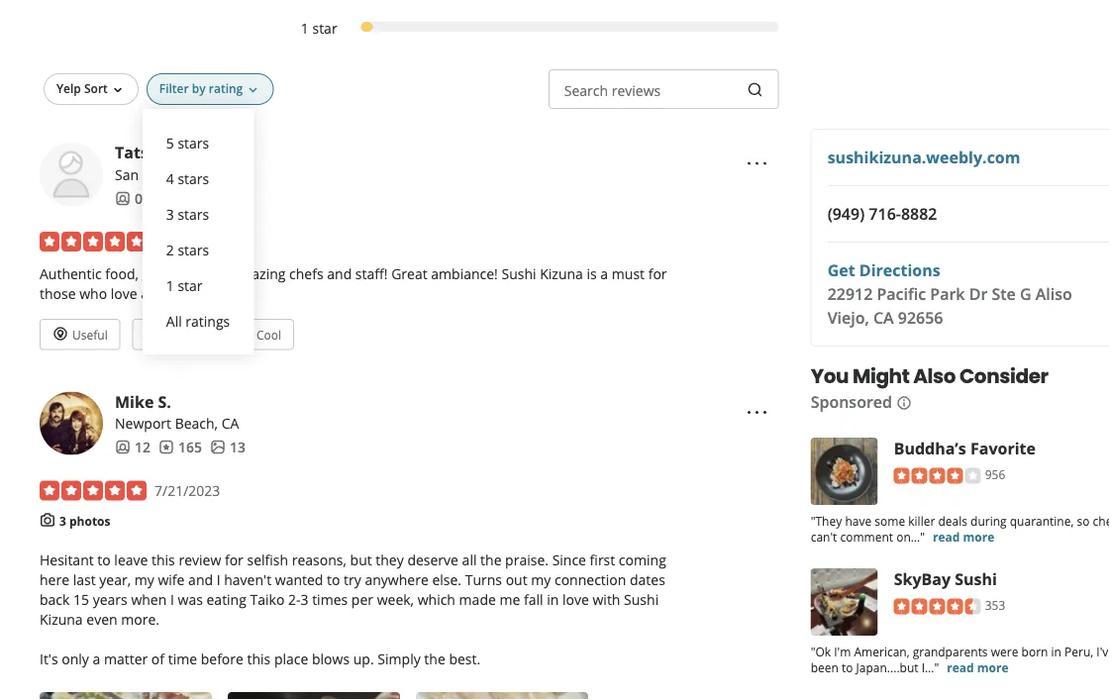 Task type: vqa. For each thing, say whether or not it's contained in the screenshot.
13
yes



Task type: describe. For each thing, give the bounding box(es) containing it.
16 info v2 image
[[897, 395, 913, 411]]

1 star for filter reviews by 1 star rating element
[[301, 18, 337, 37]]

praise.
[[505, 550, 549, 569]]

1 vertical spatial this
[[247, 649, 271, 668]]

165
[[178, 438, 202, 457]]

all
[[166, 312, 182, 331]]

you
[[811, 363, 849, 390]]

reasons,
[[292, 550, 347, 569]]

f.
[[182, 142, 195, 163]]

photos
[[69, 513, 110, 529]]

mike
[[115, 391, 154, 412]]

tatsuya f. link
[[115, 142, 195, 163]]

me
[[500, 590, 520, 609]]

3 stars button
[[158, 196, 238, 232]]

blows
[[312, 649, 350, 668]]

all ratings button
[[158, 303, 238, 339]]

s.
[[158, 391, 171, 412]]

reviews element for f.
[[151, 188, 178, 208]]

american,
[[855, 644, 910, 660]]

"ok i'm american, grandparents were born in peru, i've
[[811, 644, 1110, 676]]

2 my from the left
[[531, 570, 551, 589]]

sushikizuna.weebly.com
[[828, 147, 1021, 168]]

year,
[[99, 570, 131, 589]]

love inside authentic food, great service, amazing chefs and staff! great ambiance! sushi kizuna is a must for those who love authentic sushi.
[[111, 284, 137, 303]]

3 for 3 stars
[[166, 205, 174, 224]]

quarantine,
[[1010, 513, 1074, 529]]

16 chevron down v2 image for 5 stars
[[245, 82, 261, 98]]

yelp
[[56, 80, 81, 97]]

wanted
[[275, 570, 323, 589]]

haven't
[[224, 570, 272, 589]]

yelp sort
[[56, 80, 108, 97]]

sponsored
[[811, 391, 893, 413]]

sushi inside authentic food, great service, amazing chefs and staff! great ambiance! sushi kizuna is a must for those who love authentic sushi.
[[502, 264, 537, 283]]

staff!
[[356, 264, 388, 283]]

more for favorite
[[964, 529, 995, 545]]

16 review v2 image
[[159, 440, 174, 456]]

4 star rating image
[[894, 468, 982, 484]]

5 star rating image for mike
[[40, 481, 147, 501]]

all ratings
[[166, 312, 230, 331]]

peru,
[[1065, 644, 1094, 660]]

else.
[[432, 570, 462, 589]]

716-
[[869, 203, 902, 224]]

1 star for 1 star button
[[166, 276, 203, 295]]

by
[[192, 80, 206, 97]]

more for sushi
[[978, 659, 1009, 676]]

must
[[612, 264, 645, 283]]

which
[[418, 590, 456, 609]]

even
[[86, 610, 118, 628]]

353
[[986, 597, 1006, 613]]

tatsuya
[[115, 142, 177, 163]]

1 star button
[[158, 268, 238, 303]]

0 horizontal spatial a
[[93, 649, 100, 668]]

2 stars button
[[158, 232, 238, 268]]

some
[[875, 513, 906, 529]]

(949)
[[828, 203, 865, 224]]

kizuna inside authentic food, great service, amazing chefs and staff! great ambiance! sushi kizuna is a must for those who love authentic sushi.
[[540, 264, 583, 283]]

filter
[[159, 80, 189, 97]]

a inside authentic food, great service, amazing chefs and staff! great ambiance! sushi kizuna is a must for those who love authentic sushi.
[[601, 264, 608, 283]]

park
[[931, 283, 966, 305]]

buddha's favorite image
[[811, 438, 878, 505]]

it's
[[40, 649, 58, 668]]

3 photos
[[59, 513, 110, 529]]

is
[[587, 264, 597, 283]]

funny button
[[132, 319, 212, 350]]

16 cool v2 image
[[237, 326, 253, 342]]

ambiance!
[[431, 264, 498, 283]]

in inside "ok i'm american, grandparents were born in peru, i've
[[1052, 644, 1062, 660]]

1 my from the left
[[134, 570, 154, 589]]

useful
[[72, 326, 108, 343]]

great
[[142, 264, 176, 283]]

deserve
[[408, 550, 459, 569]]

buddha's favorite
[[894, 437, 1036, 459]]

taiko
[[250, 590, 285, 609]]

sushi.
[[205, 284, 243, 303]]

authentic
[[141, 284, 202, 303]]

connection
[[555, 570, 627, 589]]

photo of tatsuya f. image
[[40, 143, 103, 206]]

grandparents
[[913, 644, 988, 660]]

search reviews
[[565, 81, 661, 100]]

consider
[[960, 363, 1049, 390]]

week,
[[377, 590, 414, 609]]

might
[[853, 363, 910, 390]]

cool button
[[224, 319, 294, 350]]

and inside authentic food, great service, amazing chefs and staff! great ambiance! sushi kizuna is a must for those who love authentic sushi.
[[327, 264, 352, 283]]

4.5 star rating image
[[894, 599, 982, 615]]

eating
[[207, 590, 247, 609]]

22912
[[828, 283, 873, 305]]

sushikizuna.weebly.com link
[[828, 147, 1021, 168]]

3 inside hesitant to leave this review for selfish reasons, but they deserve all the praise. since first coming here last year, my wife and i haven't wanted to try anywhere else. turns out my connection dates back 15 years when i was eating taiko 2-3 times per week, which made me fall in love with sushi kizuna even more.
[[301, 590, 309, 609]]

3 photos link
[[59, 513, 110, 529]]

stars for 2 stars
[[178, 240, 209, 259]]

but
[[350, 550, 372, 569]]

more.
[[121, 610, 160, 628]]

the for praise.
[[481, 550, 502, 569]]

were
[[991, 644, 1019, 660]]

read for buddha's
[[933, 529, 960, 545]]

before
[[201, 649, 244, 668]]

skybay sushi image
[[811, 569, 878, 636]]

92656
[[898, 307, 944, 328]]

"ok
[[811, 644, 831, 660]]

1 vertical spatial 1
[[170, 189, 178, 208]]

956
[[986, 466, 1006, 483]]

sushi inside hesitant to leave this review for selfish reasons, but they deserve all the praise. since first coming here last year, my wife and i haven't wanted to try anywhere else. turns out my connection dates back 15 years when i was eating taiko 2-3 times per week, which made me fall in love with sushi kizuna even more.
[[624, 590, 659, 609]]

have
[[846, 513, 872, 529]]

simply
[[378, 649, 421, 668]]

they
[[376, 550, 404, 569]]

search
[[565, 81, 608, 100]]

sort
[[84, 80, 108, 97]]

7/21/2023
[[155, 481, 220, 500]]

service,
[[179, 264, 228, 283]]

16 chevron down v2 image for filter by rating
[[110, 82, 126, 98]]

16 useful v2 image
[[53, 326, 68, 342]]

hesitant
[[40, 550, 94, 569]]

viejo,
[[828, 307, 870, 328]]

search image
[[748, 82, 764, 98]]

yelp sort button
[[44, 73, 138, 105]]

buddha's
[[894, 437, 967, 459]]

of
[[151, 649, 165, 668]]

2-
[[288, 590, 301, 609]]

5 stars
[[166, 133, 209, 152]]



Task type: locate. For each thing, give the bounding box(es) containing it.
16 chevron down v2 image inside yelp sort popup button
[[110, 82, 126, 98]]

stars inside 2 stars button
[[178, 240, 209, 259]]

0 vertical spatial read
[[933, 529, 960, 545]]

more left born
[[978, 659, 1009, 676]]

star for 1 star button
[[178, 276, 203, 295]]

0 vertical spatial 3
[[166, 205, 174, 224]]

0 horizontal spatial sushi
[[502, 264, 537, 283]]

0 horizontal spatial 16 chevron down v2 image
[[110, 82, 126, 98]]

mike s. link
[[115, 391, 171, 412]]

2 stars from the top
[[178, 169, 209, 188]]

san
[[115, 165, 139, 184]]

love down food,
[[111, 284, 137, 303]]

i left was
[[170, 590, 174, 609]]

1 vertical spatial star
[[178, 276, 203, 295]]

8882
[[902, 203, 938, 224]]

and down the review
[[188, 570, 213, 589]]

reviews element containing 1
[[151, 188, 178, 208]]

0 vertical spatial love
[[111, 284, 137, 303]]

16 friends v2 image for mike
[[115, 440, 131, 456]]

friends element containing 0
[[115, 188, 143, 208]]

16 chevron down v2 image
[[110, 82, 126, 98], [245, 82, 261, 98]]

2 16 chevron down v2 image from the left
[[245, 82, 261, 98]]

16 friends v2 image left "12" in the left bottom of the page
[[115, 440, 131, 456]]

last
[[73, 570, 96, 589]]

my up when
[[134, 570, 154, 589]]

stars inside the 4 stars button
[[178, 169, 209, 188]]

1 horizontal spatial a
[[601, 264, 608, 283]]

1 for filter reviews by 1 star rating element
[[301, 18, 309, 37]]

0 vertical spatial i
[[217, 570, 221, 589]]

2 horizontal spatial 3
[[301, 590, 309, 609]]

1 star inside button
[[166, 276, 203, 295]]

ca inside mike s. newport beach, ca
[[222, 414, 239, 433]]

0 horizontal spatial and
[[188, 570, 213, 589]]

1 vertical spatial 5 star rating image
[[40, 481, 147, 501]]

love inside hesitant to leave this review for selfish reasons, but they deserve all the praise. since first coming here last year, my wife and i haven't wanted to try anywhere else. turns out my connection dates back 15 years when i was eating taiko 2-3 times per week, which made me fall in love with sushi kizuna even more.
[[563, 590, 589, 609]]

3 for 3 photos
[[59, 513, 66, 529]]

9/16/2023
[[155, 233, 220, 251]]

1 horizontal spatial my
[[531, 570, 551, 589]]

che
[[1093, 513, 1110, 529]]

1 vertical spatial and
[[188, 570, 213, 589]]

my
[[134, 570, 154, 589], [531, 570, 551, 589]]

1 5 star rating image from the top
[[40, 232, 147, 252]]

star for filter reviews by 1 star rating element
[[313, 18, 337, 37]]

1 vertical spatial for
[[225, 550, 244, 569]]

4 stars button
[[158, 161, 238, 196]]

1 vertical spatial to
[[327, 570, 340, 589]]

16 photos v2 image
[[210, 440, 226, 456]]

1 horizontal spatial 16 chevron down v2 image
[[245, 82, 261, 98]]

1 vertical spatial in
[[1052, 644, 1062, 660]]

for inside authentic food, great service, amazing chefs and staff! great ambiance! sushi kizuna is a must for those who love authentic sushi.
[[649, 264, 667, 283]]

3 stars from the top
[[178, 205, 209, 224]]

1 vertical spatial kizuna
[[40, 610, 83, 628]]

0 vertical spatial more
[[964, 529, 995, 545]]

read more link up skybay sushi link
[[933, 529, 995, 545]]

0 horizontal spatial love
[[111, 284, 137, 303]]

0 vertical spatial for
[[649, 264, 667, 283]]

2 horizontal spatial sushi
[[955, 568, 998, 590]]

the
[[481, 550, 502, 569], [424, 649, 446, 668]]

this up wife
[[152, 550, 175, 569]]

rating
[[209, 80, 243, 97]]

16 camera v2 image
[[40, 512, 55, 528]]

matter
[[104, 649, 148, 668]]

1 vertical spatial ca
[[874, 307, 894, 328]]

when
[[131, 590, 167, 609]]

1 horizontal spatial the
[[481, 550, 502, 569]]

1 16 chevron down v2 image from the left
[[110, 82, 126, 98]]

for inside hesitant to leave this review for selfish reasons, but they deserve all the praise. since first coming here last year, my wife and i haven't wanted to try anywhere else. turns out my connection dates back 15 years when i was eating taiko 2-3 times per week, which made me fall in love with sushi kizuna even more.
[[225, 550, 244, 569]]

ca for f.
[[210, 165, 228, 184]]

amazing
[[231, 264, 286, 283]]

to up year,
[[97, 550, 111, 569]]

since
[[552, 550, 587, 569]]

1 vertical spatial 1 star
[[166, 276, 203, 295]]

1 horizontal spatial and
[[327, 264, 352, 283]]

ca for s.
[[222, 414, 239, 433]]

reviews element containing 165
[[159, 437, 202, 457]]

0 horizontal spatial in
[[547, 590, 559, 609]]

1 horizontal spatial 1 star
[[301, 18, 337, 37]]

with
[[593, 590, 621, 609]]

5 star rating image up photos on the left of page
[[40, 481, 147, 501]]

stars up '9/16/2023'
[[178, 205, 209, 224]]

16 chevron down v2 image right rating at top left
[[245, 82, 261, 98]]

friends element containing 12
[[115, 437, 151, 457]]

skybay
[[894, 568, 951, 590]]

in right born
[[1052, 644, 1062, 660]]

0 vertical spatial read more link
[[933, 529, 995, 545]]

authentic
[[40, 264, 102, 283]]

stars for 3 stars
[[178, 205, 209, 224]]

1 vertical spatial more
[[978, 659, 1009, 676]]

1 star
[[301, 18, 337, 37], [166, 276, 203, 295]]

favorite
[[971, 437, 1036, 459]]

killer
[[909, 513, 936, 529]]

read more link left born
[[947, 659, 1009, 676]]

0 vertical spatial a
[[601, 264, 608, 283]]

1 horizontal spatial 3
[[166, 205, 174, 224]]

5 star rating image up authentic
[[40, 232, 147, 252]]

read more for sushi
[[947, 659, 1009, 676]]

stars right 2
[[178, 240, 209, 259]]

0 horizontal spatial the
[[424, 649, 446, 668]]

0 vertical spatial 1
[[301, 18, 309, 37]]

useful button
[[40, 319, 121, 350]]

1 horizontal spatial love
[[563, 590, 589, 609]]

anywhere
[[365, 570, 429, 589]]

the inside hesitant to leave this review for selfish reasons, but they deserve all the praise. since first coming here last year, my wife and i haven't wanted to try anywhere else. turns out my connection dates back 15 years when i was eating taiko 2-3 times per week, which made me fall in love with sushi kizuna even more.
[[481, 550, 502, 569]]

0 vertical spatial reviews element
[[151, 188, 178, 208]]

read left were
[[947, 659, 975, 676]]

love
[[111, 284, 137, 303], [563, 590, 589, 609]]

1 vertical spatial the
[[424, 649, 446, 668]]

years
[[93, 590, 128, 609]]

in inside hesitant to leave this review for selfish reasons, but they deserve all the praise. since first coming here last year, my wife and i haven't wanted to try anywhere else. turns out my connection dates back 15 years when i was eating taiko 2-3 times per week, which made me fall in love with sushi kizuna even more.
[[547, 590, 559, 609]]

0 horizontal spatial for
[[225, 550, 244, 569]]

1 for 1 star button
[[166, 276, 174, 295]]

funny
[[165, 326, 199, 343]]

per
[[352, 590, 374, 609]]

1 inside filter reviews by 1 star rating element
[[301, 18, 309, 37]]

and
[[327, 264, 352, 283], [188, 570, 213, 589]]

1 horizontal spatial i
[[217, 570, 221, 589]]

1 horizontal spatial sushi
[[624, 590, 659, 609]]

0 vertical spatial to
[[97, 550, 111, 569]]

read more link for favorite
[[933, 529, 995, 545]]

filter by rating
[[159, 80, 243, 97]]

1 vertical spatial i
[[170, 590, 174, 609]]

hesitant to leave this review for selfish reasons, but they deserve all the praise. since first coming here last year, my wife and i haven't wanted to try anywhere else. turns out my connection dates back 15 years when i was eating taiko 2-3 times per week, which made me fall in love with sushi kizuna even more.
[[40, 550, 667, 628]]

2 vertical spatial 3
[[301, 590, 309, 609]]

1 friends element from the top
[[115, 188, 143, 208]]

back
[[40, 590, 70, 609]]

0 horizontal spatial i
[[170, 590, 174, 609]]

4 stars from the top
[[178, 240, 209, 259]]

2 16 friends v2 image from the top
[[115, 440, 131, 456]]

you might also consider
[[811, 363, 1049, 390]]

4 stars
[[166, 169, 209, 188]]

0 horizontal spatial 3
[[59, 513, 66, 529]]

filter reviews by 1 star rating element
[[277, 18, 779, 38]]

2 5 star rating image from the top
[[40, 481, 147, 501]]

francisco,
[[142, 165, 207, 184]]

2 stars
[[166, 240, 209, 259]]

try
[[344, 570, 361, 589]]

stars inside 3 stars button
[[178, 205, 209, 224]]

reviews element for s.
[[159, 437, 202, 457]]

photos element
[[210, 437, 246, 457]]

1 vertical spatial read more
[[947, 659, 1009, 676]]

1 vertical spatial a
[[93, 649, 100, 668]]

16 friends v2 image left '0'
[[115, 191, 131, 207]]

read more for favorite
[[933, 529, 995, 545]]

0 vertical spatial the
[[481, 550, 502, 569]]

ca inside tatsuya f. san francisco, ca
[[210, 165, 228, 184]]

read more left born
[[947, 659, 1009, 676]]

1 vertical spatial read more link
[[947, 659, 1009, 676]]

kizuna down back
[[40, 610, 83, 628]]

reviews
[[612, 81, 661, 100]]

1 vertical spatial 3
[[59, 513, 66, 529]]

friends element down newport
[[115, 437, 151, 457]]

a right only
[[93, 649, 100, 668]]

read more link for sushi
[[947, 659, 1009, 676]]

reviews element
[[151, 188, 178, 208], [159, 437, 202, 457]]

for right the must
[[649, 264, 667, 283]]

i've
[[1097, 644, 1110, 660]]

stars right 5
[[178, 133, 209, 152]]

0 horizontal spatial this
[[152, 550, 175, 569]]

1 horizontal spatial this
[[247, 649, 271, 668]]

great
[[392, 264, 428, 283]]

get directions link
[[828, 260, 941, 281]]

a
[[601, 264, 608, 283], [93, 649, 100, 668]]

read for skybay
[[947, 659, 975, 676]]

1 horizontal spatial kizuna
[[540, 264, 583, 283]]

0 vertical spatial star
[[313, 18, 337, 37]]

ca down 'pacific'
[[874, 307, 894, 328]]

0 vertical spatial this
[[152, 550, 175, 569]]

1 stars from the top
[[178, 133, 209, 152]]

the left best.
[[424, 649, 446, 668]]

pacific
[[877, 283, 927, 305]]

friends element down san
[[115, 188, 143, 208]]

sushi down dates
[[624, 590, 659, 609]]

0 vertical spatial friends element
[[115, 188, 143, 208]]

0 vertical spatial ca
[[210, 165, 228, 184]]

read more link
[[933, 529, 995, 545], [947, 659, 1009, 676]]

3 up '9/16/2023'
[[166, 205, 174, 224]]

in right fall
[[547, 590, 559, 609]]

photo of mike s. image
[[40, 392, 103, 455]]

this left the place
[[247, 649, 271, 668]]

buddha's favorite link
[[894, 437, 1036, 459]]

ca up photos element
[[222, 414, 239, 433]]

5 stars button
[[158, 125, 238, 161]]

0 vertical spatial and
[[327, 264, 352, 283]]

for up haven't
[[225, 550, 244, 569]]

16 chevron down v2 image right sort
[[110, 82, 126, 98]]

stars right 4
[[178, 169, 209, 188]]

0 vertical spatial kizuna
[[540, 264, 583, 283]]

ca right 4 stars
[[210, 165, 228, 184]]

the up turns
[[481, 550, 502, 569]]

1 horizontal spatial for
[[649, 264, 667, 283]]

for
[[649, 264, 667, 283], [225, 550, 244, 569]]

reviews element down beach,
[[159, 437, 202, 457]]

ratings
[[186, 312, 230, 331]]

stars inside the 5 stars button
[[178, 133, 209, 152]]

g
[[1020, 283, 1032, 305]]

friends element for mike s.
[[115, 437, 151, 457]]

only
[[62, 649, 89, 668]]

sushi up 353
[[955, 568, 998, 590]]

read up skybay sushi
[[933, 529, 960, 545]]

16 friends v2 image for tatsuya
[[115, 191, 131, 207]]

1 16 friends v2 image from the top
[[115, 191, 131, 207]]

1 vertical spatial reviews element
[[159, 437, 202, 457]]

wife
[[158, 570, 185, 589]]

0 vertical spatial in
[[547, 590, 559, 609]]

16 friends v2 image
[[115, 191, 131, 207], [115, 440, 131, 456]]

1 inside 1 star button
[[166, 276, 174, 295]]

2 vertical spatial 1
[[166, 276, 174, 295]]

12
[[135, 438, 151, 457]]

kizuna inside hesitant to leave this review for selfish reasons, but they deserve all the praise. since first coming here last year, my wife and i haven't wanted to try anywhere else. turns out my connection dates back 15 years when i was eating taiko 2-3 times per week, which made me fall in love with sushi kizuna even more.
[[40, 610, 83, 628]]

dates
[[630, 570, 666, 589]]

first
[[590, 550, 616, 569]]

ca inside "get directions 22912 pacific park dr ste g aliso viejo, ca 92656"
[[874, 307, 894, 328]]

0 horizontal spatial kizuna
[[40, 610, 83, 628]]

ca
[[210, 165, 228, 184], [874, 307, 894, 328], [222, 414, 239, 433]]

3 right 16 camera v2 icon on the bottom left
[[59, 513, 66, 529]]

i
[[217, 570, 221, 589], [170, 590, 174, 609]]

so
[[1077, 513, 1090, 529]]

get
[[828, 260, 856, 281]]

tatsuya f. san francisco, ca
[[115, 142, 228, 184]]

skybay sushi
[[894, 568, 998, 590]]

5 star rating image for tatsuya
[[40, 232, 147, 252]]

star inside button
[[178, 276, 203, 295]]

1 horizontal spatial star
[[313, 18, 337, 37]]

stars for 4 stars
[[178, 169, 209, 188]]

friends element
[[115, 188, 143, 208], [115, 437, 151, 457]]

0 vertical spatial 1 star
[[301, 18, 337, 37]]

2 friends element from the top
[[115, 437, 151, 457]]

more up skybay sushi
[[964, 529, 995, 545]]

filter by rating button
[[146, 73, 274, 105]]

0 vertical spatial 5 star rating image
[[40, 232, 147, 252]]

1 horizontal spatial to
[[327, 570, 340, 589]]

deals
[[939, 513, 968, 529]]

read
[[933, 529, 960, 545], [947, 659, 975, 676]]

1 vertical spatial read
[[947, 659, 975, 676]]

i'm
[[834, 644, 851, 660]]

a right is
[[601, 264, 608, 283]]

0 vertical spatial 16 friends v2 image
[[115, 191, 131, 207]]

16 chevron down v2 image inside filter by rating dropdown button
[[245, 82, 261, 98]]

fall
[[524, 590, 544, 609]]

0 horizontal spatial star
[[178, 276, 203, 295]]

sushi right ambiance!
[[502, 264, 537, 283]]

stars for 5 stars
[[178, 133, 209, 152]]

friends element for tatsuya f.
[[115, 188, 143, 208]]

leave
[[114, 550, 148, 569]]

review
[[179, 550, 221, 569]]

the for best.
[[424, 649, 446, 668]]

1 horizontal spatial in
[[1052, 644, 1062, 660]]

get directions 22912 pacific park dr ste g aliso viejo, ca 92656
[[828, 260, 1073, 328]]

my up fall
[[531, 570, 551, 589]]

3 inside button
[[166, 205, 174, 224]]

stars
[[178, 133, 209, 152], [178, 169, 209, 188], [178, 205, 209, 224], [178, 240, 209, 259]]

  text field
[[549, 70, 779, 109]]

to
[[97, 550, 111, 569], [327, 570, 340, 589]]

5 star rating image
[[40, 232, 147, 252], [40, 481, 147, 501]]

1 vertical spatial love
[[563, 590, 589, 609]]

i up eating on the bottom of page
[[217, 570, 221, 589]]

0 horizontal spatial to
[[97, 550, 111, 569]]

and left the "staff!"
[[327, 264, 352, 283]]

kizuna left is
[[540, 264, 583, 283]]

this inside hesitant to leave this review for selfish reasons, but they deserve all the praise. since first coming here last year, my wife and i haven't wanted to try anywhere else. turns out my connection dates back 15 years when i was eating taiko 2-3 times per week, which made me fall in love with sushi kizuna even more.
[[152, 550, 175, 569]]

love down connection at the bottom
[[563, 590, 589, 609]]

0 vertical spatial read more
[[933, 529, 995, 545]]

0 horizontal spatial my
[[134, 570, 154, 589]]

food,
[[105, 264, 139, 283]]

kizuna
[[540, 264, 583, 283], [40, 610, 83, 628]]

who
[[79, 284, 107, 303]]

and inside hesitant to leave this review for selfish reasons, but they deserve all the praise. since first coming here last year, my wife and i haven't wanted to try anywhere else. turns out my connection dates back 15 years when i was eating taiko 2-3 times per week, which made me fall in love with sushi kizuna even more.
[[188, 570, 213, 589]]

3 down wanted
[[301, 590, 309, 609]]

0 horizontal spatial 1 star
[[166, 276, 203, 295]]

reviews element down 4
[[151, 188, 178, 208]]

read more up skybay sushi link
[[933, 529, 995, 545]]

to left the try
[[327, 570, 340, 589]]

1 vertical spatial friends element
[[115, 437, 151, 457]]

1 vertical spatial 16 friends v2 image
[[115, 440, 131, 456]]

2 vertical spatial ca
[[222, 414, 239, 433]]



